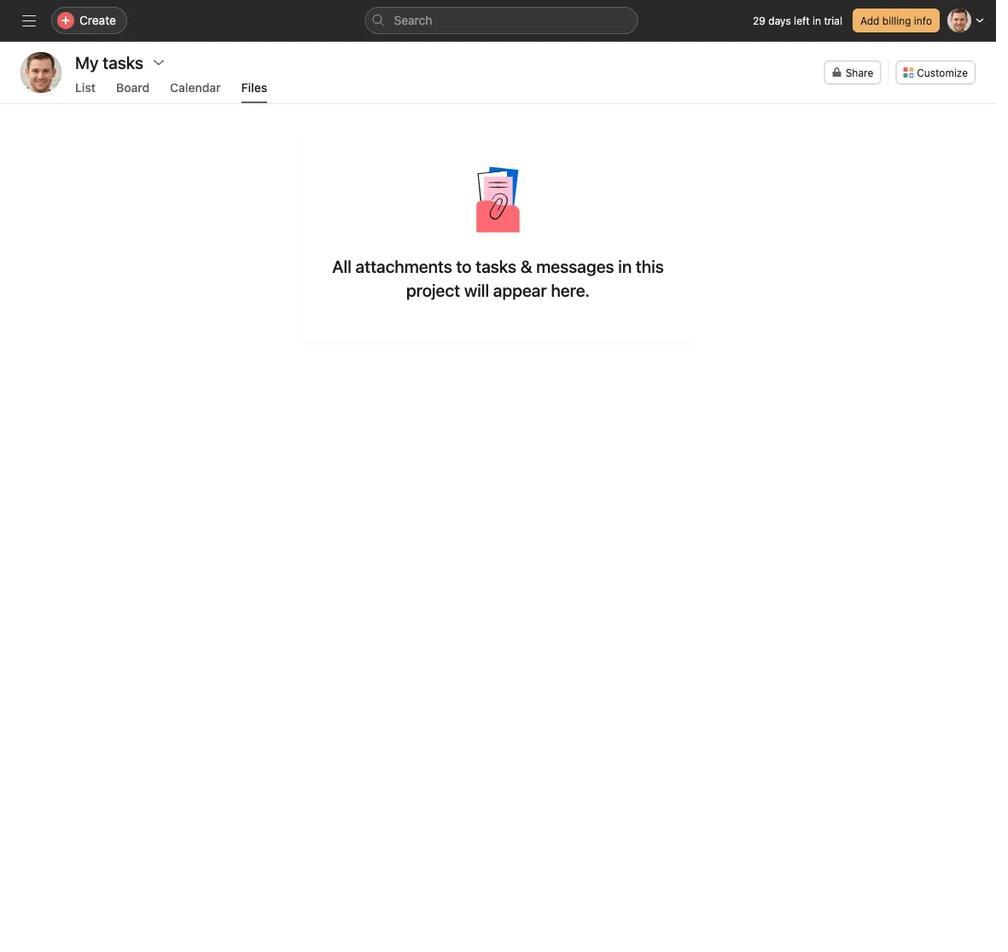 Task type: describe. For each thing, give the bounding box(es) containing it.
all attachments to tasks & messages in this project will appear here.
[[332, 256, 664, 300]]

tt button
[[20, 52, 61, 93]]

tt
[[33, 64, 49, 81]]

trial
[[824, 15, 843, 26]]

this
[[636, 256, 664, 276]]

files
[[241, 81, 267, 95]]

show options image
[[152, 55, 166, 69]]

days
[[769, 15, 791, 26]]

calendar link
[[170, 81, 221, 103]]

&
[[521, 256, 532, 276]]

add billing info
[[861, 15, 932, 26]]

customize
[[917, 67, 968, 79]]

all
[[332, 256, 352, 276]]

29 days left in trial
[[753, 15, 843, 26]]

list link
[[75, 81, 96, 103]]

my tasks
[[75, 52, 143, 72]]

list
[[75, 81, 96, 95]]

appear here.
[[493, 280, 590, 300]]

search button
[[365, 7, 638, 34]]

1 horizontal spatial in
[[813, 15, 821, 26]]

project
[[406, 280, 460, 300]]

add billing info button
[[853, 9, 940, 32]]

add
[[861, 15, 880, 26]]

will
[[464, 280, 489, 300]]

files link
[[241, 81, 267, 103]]



Task type: vqa. For each thing, say whether or not it's contained in the screenshot.
add billing info
yes



Task type: locate. For each thing, give the bounding box(es) containing it.
customize button
[[896, 61, 976, 85]]

in right left
[[813, 15, 821, 26]]

info
[[914, 15, 932, 26]]

share button
[[824, 61, 881, 85]]

create button
[[51, 7, 127, 34]]

to
[[456, 256, 472, 276]]

calendar
[[170, 81, 221, 95]]

in
[[813, 15, 821, 26], [618, 256, 632, 276]]

in left this
[[618, 256, 632, 276]]

1 vertical spatial in
[[618, 256, 632, 276]]

29
[[753, 15, 766, 26]]

share
[[846, 67, 874, 79]]

search list box
[[365, 7, 638, 34]]

create
[[79, 13, 116, 27]]

attachments
[[356, 256, 452, 276]]

billing
[[883, 15, 911, 26]]

board
[[116, 81, 150, 95]]

0 horizontal spatial in
[[618, 256, 632, 276]]

messages
[[536, 256, 614, 276]]

board link
[[116, 81, 150, 103]]

0 vertical spatial in
[[813, 15, 821, 26]]

search
[[394, 13, 432, 27]]

in inside all attachments to tasks & messages in this project will appear here.
[[618, 256, 632, 276]]

tasks
[[476, 256, 517, 276]]

left
[[794, 15, 810, 26]]

expand sidebar image
[[22, 14, 36, 27]]



